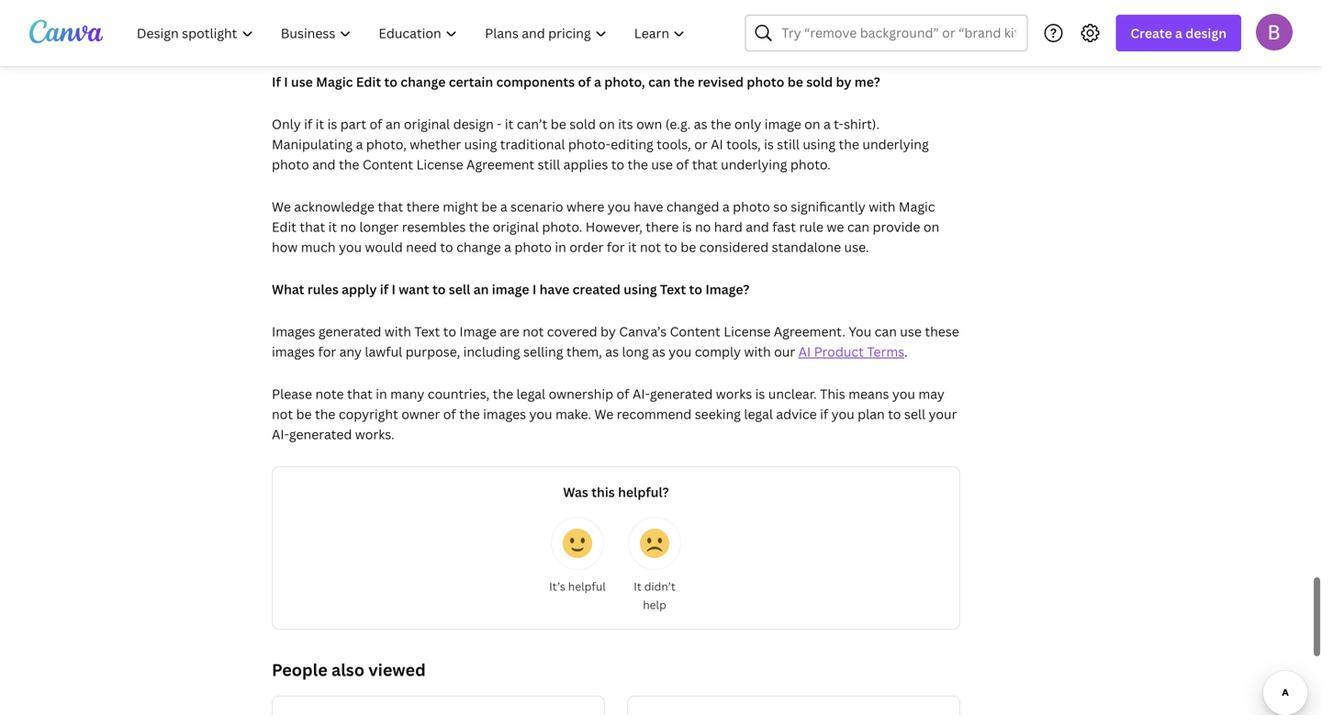Task type: locate. For each thing, give the bounding box(es) containing it.
magic
[[316, 73, 353, 90], [899, 198, 935, 215]]

help
[[643, 597, 666, 613]]

edit inside the we acknowledge that there might be a scenario where you have changed a photo so significantly with magic edit that it no longer resembles the original photo. however, there is no hard and fast rule we can provide on how much you would need to change a photo in order for it not to be considered standalone use.
[[272, 218, 297, 236]]

ownership
[[549, 385, 614, 403]]

text
[[660, 281, 686, 298], [414, 323, 440, 340]]

not down 'however,'
[[640, 238, 661, 256]]

1 horizontal spatial original
[[493, 218, 539, 236]]

0 horizontal spatial by
[[601, 323, 616, 340]]

of right components on the left of the page
[[578, 73, 591, 90]]

0 vertical spatial with
[[869, 198, 896, 215]]

0 vertical spatial text
[[660, 281, 686, 298]]

tools, down (e.g.
[[657, 135, 691, 153]]

images inside images generated with text to image are not covered by canva's content license agreement. you can use these images for any lawful purpose, including selling them, as long as you comply with our
[[272, 343, 315, 360]]

0 horizontal spatial legal
[[517, 385, 546, 403]]

0 horizontal spatial image
[[492, 281, 529, 298]]

image up are
[[492, 281, 529, 298]]

1 horizontal spatial no
[[695, 218, 711, 236]]

viewed
[[368, 659, 426, 681]]

photo. down where
[[542, 218, 583, 236]]

a right components on the left of the page
[[594, 73, 601, 90]]

to down editing
[[611, 156, 624, 173]]

0 vertical spatial content
[[363, 156, 413, 173]]

create
[[1131, 24, 1172, 42]]

with up lawful
[[385, 323, 411, 340]]

image
[[765, 115, 801, 133], [492, 281, 529, 298]]

on inside the we acknowledge that there might be a scenario where you have changed a photo so significantly with magic edit that it no longer resembles the original photo. however, there is no hard and fast rule we can provide on how much you would need to change a photo in order for it not to be considered standalone use.
[[924, 218, 940, 236]]

was this helpful?
[[563, 483, 669, 501]]

1 horizontal spatial use
[[651, 156, 673, 173]]

text up purpose,
[[414, 323, 440, 340]]

0 horizontal spatial edit
[[272, 218, 297, 236]]

change down might
[[456, 238, 501, 256]]

as inside only if it is part of an original design - it can't be sold on its own (e.g. as the only image on a t-shirt). manipulating a photo, whether using traditional photo-editing tools, or ai tools, is still using the underlying photo and the content license agreement still applies to the use of that underlying photo.
[[694, 115, 708, 133]]

long
[[622, 343, 649, 360]]

with up provide
[[869, 198, 896, 215]]

0 horizontal spatial ai
[[711, 135, 723, 153]]

0 horizontal spatial no
[[340, 218, 356, 236]]

you left make.
[[529, 405, 552, 423]]

have inside the we acknowledge that there might be a scenario where you have changed a photo so significantly with magic edit that it no longer resembles the original photo. however, there is no hard and fast rule we can provide on how much you would need to change a photo in order for it not to be considered standalone use.
[[634, 198, 663, 215]]

1 horizontal spatial photo,
[[604, 73, 645, 90]]

1 vertical spatial magic
[[899, 198, 935, 215]]

revised
[[698, 73, 744, 90]]

using down t-
[[803, 135, 836, 153]]

1 horizontal spatial legal
[[744, 405, 773, 423]]

1 vertical spatial can
[[847, 218, 870, 236]]

sold
[[806, 73, 833, 90], [570, 115, 596, 133]]

original down scenario in the left of the page
[[493, 218, 539, 236]]

0 vertical spatial sold
[[806, 73, 833, 90]]

an up image
[[474, 281, 489, 298]]

1 horizontal spatial content
[[670, 323, 721, 340]]

photo, down part
[[366, 135, 407, 153]]

2 vertical spatial if
[[820, 405, 829, 423]]

photo
[[747, 73, 785, 90], [272, 156, 309, 173], [733, 198, 770, 215], [515, 238, 552, 256]]

there up resembles
[[407, 198, 440, 215]]

0 vertical spatial have
[[634, 198, 663, 215]]

where
[[567, 198, 605, 215]]

original up whether
[[404, 115, 450, 133]]

0 vertical spatial magic
[[316, 73, 353, 90]]

to inside please note that in many countries, the legal ownership of ai-generated works is unclear. this means you may not be the copyright owner of the images you make. we recommend seeking legal advice if you plan to sell your ai-generated works.
[[888, 405, 901, 423]]

0 horizontal spatial for
[[318, 343, 336, 360]]

and inside only if it is part of an original design - it can't be sold on its own (e.g. as the only image on a t-shirt). manipulating a photo, whether using traditional photo-editing tools, or ai tools, is still using the underlying photo and the content license agreement still applies to the use of that underlying photo.
[[312, 156, 336, 173]]

0 horizontal spatial not
[[272, 405, 293, 423]]

as up or
[[694, 115, 708, 133]]

the down part
[[339, 156, 359, 173]]

by
[[836, 73, 852, 90], [601, 323, 616, 340]]

content down whether
[[363, 156, 413, 173]]

0 horizontal spatial i
[[284, 73, 288, 90]]

design
[[1186, 24, 1227, 42], [453, 115, 494, 133]]

1 vertical spatial images
[[483, 405, 526, 423]]

not down please
[[272, 405, 293, 423]]

0 horizontal spatial photo,
[[366, 135, 407, 153]]

to left image?
[[689, 281, 702, 298]]

change inside the we acknowledge that there might be a scenario where you have changed a photo so significantly with magic edit that it no longer resembles the original photo. however, there is no hard and fast rule we can provide on how much you would need to change a photo in order for it not to be considered standalone use.
[[456, 238, 501, 256]]

top level navigation element
[[125, 15, 701, 51]]

1 horizontal spatial there
[[646, 218, 679, 236]]

manipulating
[[272, 135, 353, 153]]

1 vertical spatial image
[[492, 281, 529, 298]]

1 horizontal spatial images
[[483, 405, 526, 423]]

of down countries,
[[443, 405, 456, 423]]

that up copyright
[[347, 385, 373, 403]]

1 horizontal spatial and
[[746, 218, 769, 236]]

if
[[304, 115, 312, 133], [380, 281, 389, 298], [820, 405, 829, 423]]

magic up provide
[[899, 198, 935, 215]]

an right part
[[386, 115, 401, 133]]

a down part
[[356, 135, 363, 153]]

agreement.
[[774, 323, 846, 340]]

we
[[272, 198, 291, 215], [595, 405, 614, 423]]

generated
[[319, 323, 381, 340], [650, 385, 713, 403], [289, 426, 352, 443]]

please
[[272, 385, 312, 403]]

0 vertical spatial still
[[777, 135, 800, 153]]

the down countries,
[[459, 405, 480, 423]]

whether
[[410, 135, 461, 153]]

part
[[340, 115, 366, 133]]

on
[[599, 115, 615, 133], [805, 115, 821, 133], [924, 218, 940, 236]]

and down manipulating
[[312, 156, 336, 173]]

1 horizontal spatial underlying
[[863, 135, 929, 153]]

of down (e.g.
[[676, 156, 689, 173]]

change
[[401, 73, 446, 90], [456, 238, 501, 256]]

fast
[[772, 218, 796, 236]]

0 horizontal spatial text
[[414, 323, 440, 340]]

an inside only if it is part of an original design - it can't be sold on its own (e.g. as the only image on a t-shirt). manipulating a photo, whether using traditional photo-editing tools, or ai tools, is still using the underlying photo and the content license agreement still applies to the use of that underlying photo.
[[386, 115, 401, 133]]

images down countries,
[[483, 405, 526, 423]]

as left long at the left of the page
[[605, 343, 619, 360]]

1 vertical spatial sold
[[570, 115, 596, 133]]

2 tools, from the left
[[726, 135, 761, 153]]

2 no from the left
[[695, 218, 711, 236]]

1 horizontal spatial still
[[777, 135, 800, 153]]

license down whether
[[416, 156, 463, 173]]

acknowledge
[[294, 198, 375, 215]]

for down 'however,'
[[607, 238, 625, 256]]

using up canva's
[[624, 281, 657, 298]]

a
[[1175, 24, 1183, 42], [594, 73, 601, 90], [824, 115, 831, 133], [356, 135, 363, 153], [500, 198, 507, 215], [723, 198, 730, 215], [504, 238, 511, 256]]

as
[[694, 115, 708, 133], [605, 343, 619, 360], [652, 343, 666, 360]]

in up copyright
[[376, 385, 387, 403]]

1 vertical spatial original
[[493, 218, 539, 236]]

ai
[[711, 135, 723, 153], [799, 343, 811, 360]]

we inside the we acknowledge that there might be a scenario where you have changed a photo so significantly with magic edit that it no longer resembles the original photo. however, there is no hard and fast rule we can provide on how much you would need to change a photo in order for it not to be considered standalone use.
[[272, 198, 291, 215]]

0 vertical spatial original
[[404, 115, 450, 133]]

sell down the may
[[904, 405, 926, 423]]

text up canva's
[[660, 281, 686, 298]]

0 horizontal spatial tools,
[[657, 135, 691, 153]]

1 vertical spatial underlying
[[721, 156, 787, 173]]

2 horizontal spatial can
[[875, 323, 897, 340]]

own
[[636, 115, 662, 133]]

you
[[608, 198, 631, 215], [339, 238, 362, 256], [669, 343, 692, 360], [893, 385, 916, 403], [529, 405, 552, 423], [832, 405, 855, 423]]

i left want on the left top of the page
[[392, 281, 396, 298]]

the inside the we acknowledge that there might be a scenario where you have changed a photo so significantly with magic edit that it no longer resembles the original photo. however, there is no hard and fast rule we can provide on how much you would need to change a photo in order for it not to be considered standalone use.
[[469, 218, 490, 236]]

2 vertical spatial generated
[[289, 426, 352, 443]]

sell
[[449, 281, 471, 298], [904, 405, 926, 423]]

generated down note
[[289, 426, 352, 443]]

photo, up its
[[604, 73, 645, 90]]

edit
[[356, 73, 381, 90], [272, 218, 297, 236]]

1 horizontal spatial tools,
[[726, 135, 761, 153]]

it down acknowledge at the left of page
[[328, 218, 337, 236]]

photo. inside only if it is part of an original design - it can't be sold on its own (e.g. as the only image on a t-shirt). manipulating a photo, whether using traditional photo-editing tools, or ai tools, is still using the underlying photo and the content license agreement still applies to the use of that underlying photo.
[[791, 156, 831, 173]]

by up them,
[[601, 323, 616, 340]]

it
[[316, 115, 324, 133], [505, 115, 514, 133], [328, 218, 337, 236], [628, 238, 637, 256]]

if i use magic edit to change certain components of a photo, can the revised photo be sold by me?
[[272, 73, 880, 90]]

so
[[773, 198, 788, 215]]

1 horizontal spatial image
[[765, 115, 801, 133]]

1 vertical spatial in
[[376, 385, 387, 403]]

underlying down shirt).
[[863, 135, 929, 153]]

1 vertical spatial have
[[540, 281, 570, 298]]

0 vertical spatial and
[[312, 156, 336, 173]]

1 vertical spatial edit
[[272, 218, 297, 236]]

by left the me?
[[836, 73, 852, 90]]

1 vertical spatial license
[[724, 323, 771, 340]]

0 horizontal spatial on
[[599, 115, 615, 133]]

have up 'however,'
[[634, 198, 663, 215]]

images down the images
[[272, 343, 315, 360]]

photo.
[[791, 156, 831, 173], [542, 218, 583, 236]]

editing
[[611, 135, 654, 153]]

0 vertical spatial not
[[640, 238, 661, 256]]

rules
[[307, 281, 339, 298]]

0 vertical spatial ai-
[[633, 385, 650, 403]]

there down "changed"
[[646, 218, 679, 236]]

with
[[869, 198, 896, 215], [385, 323, 411, 340], [744, 343, 771, 360]]

image right "only"
[[765, 115, 801, 133]]

tools, down "only"
[[726, 135, 761, 153]]

underlying
[[863, 135, 929, 153], [721, 156, 787, 173]]

2 vertical spatial use
[[900, 323, 922, 340]]

generated up recommend
[[650, 385, 713, 403]]

not inside the we acknowledge that there might be a scenario where you have changed a photo so significantly with magic edit that it no longer resembles the original photo. however, there is no hard and fast rule we can provide on how much you would need to change a photo in order for it not to be considered standalone use.
[[640, 238, 661, 256]]

using down -
[[464, 135, 497, 153]]

0 vertical spatial generated
[[319, 323, 381, 340]]

i left created
[[532, 281, 537, 298]]

not up selling at the left of the page
[[523, 323, 544, 340]]

sell right want on the left top of the page
[[449, 281, 471, 298]]

1 horizontal spatial license
[[724, 323, 771, 340]]

original inside the we acknowledge that there might be a scenario where you have changed a photo so significantly with magic edit that it no longer resembles the original photo. however, there is no hard and fast rule we can provide on how much you would need to change a photo in order for it not to be considered standalone use.
[[493, 218, 539, 236]]

2 horizontal spatial use
[[900, 323, 922, 340]]

1 vertical spatial change
[[456, 238, 501, 256]]

1 vertical spatial if
[[380, 281, 389, 298]]

didn't
[[644, 579, 676, 594]]

0 vertical spatial for
[[607, 238, 625, 256]]

agreement
[[467, 156, 535, 173]]

0 horizontal spatial sell
[[449, 281, 471, 298]]

0 horizontal spatial with
[[385, 323, 411, 340]]

no
[[340, 218, 356, 236], [695, 218, 711, 236]]

0 vertical spatial an
[[386, 115, 401, 133]]

0 horizontal spatial change
[[401, 73, 446, 90]]

significantly
[[791, 198, 866, 215]]

if
[[272, 73, 281, 90]]

tools,
[[657, 135, 691, 153], [726, 135, 761, 153]]

not inside please note that in many countries, the legal ownership of ai-generated works is unclear. this means you may not be the copyright owner of the images you make. we recommend seeking legal advice if you plan to sell your ai-generated works.
[[272, 405, 293, 423]]

0 vertical spatial can
[[648, 73, 671, 90]]

content
[[363, 156, 413, 173], [670, 323, 721, 340]]

still down traditional
[[538, 156, 560, 173]]

2 horizontal spatial on
[[924, 218, 940, 236]]

1 horizontal spatial sold
[[806, 73, 833, 90]]

ai inside only if it is part of an original design - it can't be sold on its own (e.g. as the only image on a t-shirt). manipulating a photo, whether using traditional photo-editing tools, or ai tools, is still using the underlying photo and the content license agreement still applies to the use of that underlying photo.
[[711, 135, 723, 153]]

it down 'however,'
[[628, 238, 637, 256]]

1 tools, from the left
[[657, 135, 691, 153]]

magic inside the we acknowledge that there might be a scenario where you have changed a photo so significantly with magic edit that it no longer resembles the original photo. however, there is no hard and fast rule we can provide on how much you would need to change a photo in order for it not to be considered standalone use.
[[899, 198, 935, 215]]

0 horizontal spatial original
[[404, 115, 450, 133]]

1 horizontal spatial ai
[[799, 343, 811, 360]]

i right the if
[[284, 73, 288, 90]]

ai- down please
[[272, 426, 289, 443]]

of right part
[[370, 115, 383, 133]]

1 vertical spatial use
[[651, 156, 673, 173]]

images inside please note that in many countries, the legal ownership of ai-generated works is unclear. this means you may not be the copyright owner of the images you make. we recommend seeking legal advice if you plan to sell your ai-generated works.
[[483, 405, 526, 423]]

0 horizontal spatial an
[[386, 115, 401, 133]]

1 horizontal spatial magic
[[899, 198, 935, 215]]

it's
[[549, 579, 566, 594]]

was
[[563, 483, 589, 501]]

1 vertical spatial legal
[[744, 405, 773, 423]]

this
[[820, 385, 846, 403]]

0 vertical spatial images
[[272, 343, 315, 360]]

is
[[327, 115, 337, 133], [764, 135, 774, 153], [682, 218, 692, 236], [755, 385, 765, 403]]

ai- up recommend
[[633, 385, 650, 403]]

to
[[384, 73, 398, 90], [611, 156, 624, 173], [440, 238, 453, 256], [664, 238, 677, 256], [432, 281, 446, 298], [689, 281, 702, 298], [443, 323, 456, 340], [888, 405, 901, 423]]

2 horizontal spatial if
[[820, 405, 829, 423]]

can up use.
[[847, 218, 870, 236]]

is right works
[[755, 385, 765, 403]]

ai right the 'our'
[[799, 343, 811, 360]]

you left the may
[[893, 385, 916, 403]]

be
[[788, 73, 803, 90], [551, 115, 566, 133], [482, 198, 497, 215], [681, 238, 696, 256], [296, 405, 312, 423]]

please note that in many countries, the legal ownership of ai-generated works is unclear. this means you may not be the copyright owner of the images you make. we recommend seeking legal advice if you plan to sell your ai-generated works.
[[272, 385, 957, 443]]

text inside images generated with text to image are not covered by canva's content license agreement. you can use these images for any lawful purpose, including selling them, as long as you comply with our
[[414, 323, 440, 340]]

still up so
[[777, 135, 800, 153]]

1 horizontal spatial an
[[474, 281, 489, 298]]

content up comply
[[670, 323, 721, 340]]

is inside please note that in many countries, the legal ownership of ai-generated works is unclear. this means you may not be the copyright owner of the images you make. we recommend seeking legal advice if you plan to sell your ai-generated works.
[[755, 385, 765, 403]]

0 vertical spatial use
[[291, 73, 313, 90]]

we inside please note that in many countries, the legal ownership of ai-generated works is unclear. this means you may not be the copyright owner of the images you make. we recommend seeking legal advice if you plan to sell your ai-generated works.
[[595, 405, 614, 423]]

the down might
[[469, 218, 490, 236]]

people also viewed
[[272, 659, 426, 681]]

ai right or
[[711, 135, 723, 153]]

1 vertical spatial we
[[595, 405, 614, 423]]

we acknowledge that there might be a scenario where you have changed a photo so significantly with magic edit that it no longer resembles the original photo. however, there is no hard and fast rule we can provide on how much you would need to change a photo in order for it not to be considered standalone use.
[[272, 198, 940, 256]]

content inside only if it is part of an original design - it can't be sold on its own (e.g. as the only image on a t-shirt). manipulating a photo, whether using traditional photo-editing tools, or ai tools, is still using the underlying photo and the content license agreement still applies to the use of that underlying photo.
[[363, 156, 413, 173]]

certain
[[449, 73, 493, 90]]

0 vertical spatial image
[[765, 115, 801, 133]]

owner
[[401, 405, 440, 423]]

0 horizontal spatial license
[[416, 156, 463, 173]]

its
[[618, 115, 633, 133]]

1 vertical spatial ai-
[[272, 426, 289, 443]]

1 horizontal spatial sell
[[904, 405, 926, 423]]

design right create
[[1186, 24, 1227, 42]]

1 vertical spatial and
[[746, 218, 769, 236]]

we
[[827, 218, 844, 236]]

0 vertical spatial edit
[[356, 73, 381, 90]]

what rules apply if i want to sell an image i have created using text to image?
[[272, 281, 750, 298]]

use
[[291, 73, 313, 90], [651, 156, 673, 173], [900, 323, 922, 340]]

that inside please note that in many countries, the legal ownership of ai-generated works is unclear. this means you may not be the copyright owner of the images you make. we recommend seeking legal advice if you plan to sell your ai-generated works.
[[347, 385, 373, 403]]

can't
[[517, 115, 548, 133]]

be inside only if it is part of an original design - it can't be sold on its own (e.g. as the only image on a t-shirt). manipulating a photo, whether using traditional photo-editing tools, or ai tools, is still using the underlying photo and the content license agreement still applies to the use of that underlying photo.
[[551, 115, 566, 133]]

a right create
[[1175, 24, 1183, 42]]

and inside the we acknowledge that there might be a scenario where you have changed a photo so significantly with magic edit that it no longer resembles the original photo. however, there is no hard and fast rule we can provide on how much you would need to change a photo in order for it not to be considered standalone use.
[[746, 218, 769, 236]]

be down please
[[296, 405, 312, 423]]

license up comply
[[724, 323, 771, 340]]

is up so
[[764, 135, 774, 153]]

1 horizontal spatial we
[[595, 405, 614, 423]]

photo inside only if it is part of an original design - it can't be sold on its own (e.g. as the only image on a t-shirt). manipulating a photo, whether using traditional photo-editing tools, or ai tools, is still using the underlying photo and the content license agreement still applies to the use of that underlying photo.
[[272, 156, 309, 173]]

and
[[312, 156, 336, 173], [746, 218, 769, 236]]

still
[[777, 135, 800, 153], [538, 156, 560, 173]]

0 vertical spatial photo,
[[604, 73, 645, 90]]

ai-
[[633, 385, 650, 403], [272, 426, 289, 443]]

that down or
[[692, 156, 718, 173]]

can up terms
[[875, 323, 897, 340]]

is inside the we acknowledge that there might be a scenario where you have changed a photo so significantly with magic edit that it no longer resembles the original photo. however, there is no hard and fast rule we can provide on how much you would need to change a photo in order for it not to be considered standalone use.
[[682, 218, 692, 236]]

1 vertical spatial photo,
[[366, 135, 407, 153]]

1 vertical spatial design
[[453, 115, 494, 133]]

with left the 'our'
[[744, 343, 771, 360]]

be right can't on the left top of page
[[551, 115, 566, 133]]

1 vertical spatial for
[[318, 343, 336, 360]]

0 horizontal spatial can
[[648, 73, 671, 90]]

0 vertical spatial in
[[555, 238, 566, 256]]

1 horizontal spatial can
[[847, 218, 870, 236]]

applies
[[564, 156, 608, 173]]



Task type: vqa. For each thing, say whether or not it's contained in the screenshot.
top for
yes



Task type: describe. For each thing, give the bounding box(es) containing it.
scenario
[[511, 198, 563, 215]]

you right much
[[339, 238, 362, 256]]

standalone
[[772, 238, 841, 256]]

terms
[[867, 343, 905, 360]]

photo-
[[568, 135, 611, 153]]

1 horizontal spatial using
[[624, 281, 657, 298]]

photo left so
[[733, 198, 770, 215]]

generated inside images generated with text to image are not covered by canva's content license agreement. you can use these images for any lawful purpose, including selling them, as long as you comply with our
[[319, 323, 381, 340]]

however,
[[586, 218, 643, 236]]

countries,
[[428, 385, 490, 403]]

the down t-
[[839, 135, 859, 153]]

the down including
[[493, 385, 513, 403]]

(e.g.
[[666, 115, 691, 133]]

comply
[[695, 343, 741, 360]]

components
[[496, 73, 575, 90]]

copyright
[[339, 405, 398, 423]]

the left "only"
[[711, 115, 731, 133]]

a up what rules apply if i want to sell an image i have created using text to image?
[[504, 238, 511, 256]]

order
[[570, 238, 604, 256]]

much
[[301, 238, 336, 256]]

unclear.
[[768, 385, 817, 403]]

image
[[460, 323, 497, 340]]

you down this in the bottom right of the page
[[832, 405, 855, 423]]

0 horizontal spatial underlying
[[721, 156, 787, 173]]

to inside only if it is part of an original design - it can't be sold on its own (e.g. as the only image on a t-shirt). manipulating a photo, whether using traditional photo-editing tools, or ai tools, is still using the underlying photo and the content license agreement still applies to the use of that underlying photo.
[[611, 156, 624, 173]]

0 vertical spatial there
[[407, 198, 440, 215]]

product
[[814, 343, 864, 360]]

license inside images generated with text to image are not covered by canva's content license agreement. you can use these images for any lawful purpose, including selling them, as long as you comply with our
[[724, 323, 771, 340]]

original inside only if it is part of an original design - it can't be sold on its own (e.g. as the only image on a t-shirt). manipulating a photo, whether using traditional photo-editing tools, or ai tools, is still using the underlying photo and the content license agreement still applies to the use of that underlying photo.
[[404, 115, 450, 133]]

in inside please note that in many countries, the legal ownership of ai-generated works is unclear. this means you may not be the copyright owner of the images you make. we recommend seeking legal advice if you plan to sell your ai-generated works.
[[376, 385, 387, 403]]

helpful?
[[618, 483, 669, 501]]

want
[[399, 281, 429, 298]]

you inside images generated with text to image are not covered by canva's content license agreement. you can use these images for any lawful purpose, including selling them, as long as you comply with our
[[669, 343, 692, 360]]

1 vertical spatial generated
[[650, 385, 713, 403]]

or
[[694, 135, 708, 153]]

if inside please note that in many countries, the legal ownership of ai-generated works is unclear. this means you may not be the copyright owner of the images you make. we recommend seeking legal advice if you plan to sell your ai-generated works.
[[820, 405, 829, 423]]

considered
[[699, 238, 769, 256]]

1 vertical spatial with
[[385, 323, 411, 340]]

ai product terms .
[[799, 343, 908, 360]]

0 horizontal spatial using
[[464, 135, 497, 153]]

need
[[406, 238, 437, 256]]

create a design button
[[1116, 15, 1242, 51]]

may
[[919, 385, 945, 403]]

advice
[[776, 405, 817, 423]]

it
[[634, 579, 642, 594]]

image?
[[706, 281, 750, 298]]

traditional
[[500, 135, 565, 153]]

Try "remove background" or "brand kit" search field
[[782, 16, 1016, 51]]

canva's
[[619, 323, 667, 340]]

0 horizontal spatial use
[[291, 73, 313, 90]]

photo right revised
[[747, 73, 785, 90]]

covered
[[547, 323, 597, 340]]

sold inside only if it is part of an original design - it can't be sold on its own (e.g. as the only image on a t-shirt). manipulating a photo, whether using traditional photo-editing tools, or ai tools, is still using the underlying photo and the content license agreement still applies to the use of that underlying photo.
[[570, 115, 596, 133]]

your
[[929, 405, 957, 423]]

it right -
[[505, 115, 514, 133]]

1 no from the left
[[340, 218, 356, 236]]

is left part
[[327, 115, 337, 133]]

me?
[[855, 73, 880, 90]]

image inside only if it is part of an original design - it can't be sold on its own (e.g. as the only image on a t-shirt). manipulating a photo, whether using traditional photo-editing tools, or ai tools, is still using the underlying photo and the content license agreement still applies to the use of that underlying photo.
[[765, 115, 801, 133]]

these
[[925, 323, 959, 340]]

apply
[[342, 281, 377, 298]]

provide
[[873, 218, 921, 236]]

only if it is part of an original design - it can't be sold on its own (e.g. as the only image on a t-shirt). manipulating a photo, whether using traditional photo-editing tools, or ai tools, is still using the underlying photo and the content license agreement still applies to the use of that underlying photo.
[[272, 115, 929, 173]]

a left t-
[[824, 115, 831, 133]]

the down editing
[[628, 156, 648, 173]]

that up much
[[300, 218, 325, 236]]

not inside images generated with text to image are not covered by canva's content license agreement. you can use these images for any lawful purpose, including selling them, as long as you comply with our
[[523, 323, 544, 340]]

1 horizontal spatial as
[[652, 343, 666, 360]]

use.
[[844, 238, 869, 256]]

photo, inside only if it is part of an original design - it can't be sold on its own (e.g. as the only image on a t-shirt). manipulating a photo, whether using traditional photo-editing tools, or ai tools, is still using the underlying photo and the content license agreement still applies to the use of that underlying photo.
[[366, 135, 407, 153]]

this
[[592, 483, 615, 501]]

also
[[332, 659, 365, 681]]

photo down scenario in the left of the page
[[515, 238, 552, 256]]

2 horizontal spatial using
[[803, 135, 836, 153]]

might
[[443, 198, 478, 215]]

people
[[272, 659, 328, 681]]

for inside images generated with text to image are not covered by canva's content license agreement. you can use these images for any lawful purpose, including selling them, as long as you comply with our
[[318, 343, 336, 360]]

0 horizontal spatial as
[[605, 343, 619, 360]]

photo. inside the we acknowledge that there might be a scenario where you have changed a photo so significantly with magic edit that it no longer resembles the original photo. however, there is no hard and fast rule we can provide on how much you would need to change a photo in order for it not to be considered standalone use.
[[542, 218, 583, 236]]

1 vertical spatial ai
[[799, 343, 811, 360]]

it didn't help
[[634, 579, 676, 613]]

of up recommend
[[617, 385, 630, 403]]

a up hard
[[723, 198, 730, 215]]

0 vertical spatial by
[[836, 73, 852, 90]]

can inside the we acknowledge that there might be a scenario where you have changed a photo so significantly with magic edit that it no longer resembles the original photo. however, there is no hard and fast rule we can provide on how much you would need to change a photo in order for it not to be considered standalone use.
[[847, 218, 870, 236]]

1 horizontal spatial i
[[392, 281, 396, 298]]

make.
[[556, 405, 591, 423]]

many
[[390, 385, 425, 403]]

-
[[497, 115, 502, 133]]

design inside only if it is part of an original design - it can't be sold on its own (e.g. as the only image on a t-shirt). manipulating a photo, whether using traditional photo-editing tools, or ai tools, is still using the underlying photo and the content license agreement still applies to the use of that underlying photo.
[[453, 115, 494, 133]]

it up manipulating
[[316, 115, 324, 133]]

bob builder image
[[1256, 14, 1293, 50]]

works
[[716, 385, 752, 403]]

1 vertical spatial an
[[474, 281, 489, 298]]

only
[[735, 115, 762, 133]]

use inside images generated with text to image are not covered by canva's content license agreement. you can use these images for any lawful purpose, including selling them, as long as you comply with our
[[900, 323, 922, 340]]

works.
[[355, 426, 395, 443]]

rule
[[799, 218, 824, 236]]

t-
[[834, 115, 844, 133]]

you
[[849, 323, 872, 340]]

would
[[365, 238, 403, 256]]

by inside images generated with text to image are not covered by canva's content license agreement. you can use these images for any lawful purpose, including selling them, as long as you comply with our
[[601, 323, 616, 340]]

0 horizontal spatial still
[[538, 156, 560, 173]]

that inside only if it is part of an original design - it can't be sold on its own (e.g. as the only image on a t-shirt). manipulating a photo, whether using traditional photo-editing tools, or ai tools, is still using the underlying photo and the content license agreement still applies to the use of that underlying photo.
[[692, 156, 718, 173]]

0 vertical spatial legal
[[517, 385, 546, 403]]

the left revised
[[674, 73, 695, 90]]

helpful
[[568, 579, 606, 594]]

to right want on the left top of the page
[[432, 281, 446, 298]]

design inside "dropdown button"
[[1186, 24, 1227, 42]]

be inside please note that in many countries, the legal ownership of ai-generated works is unclear. this means you may not be the copyright owner of the images you make. we recommend seeking legal advice if you plan to sell your ai-generated works.
[[296, 405, 312, 423]]

recommend
[[617, 405, 692, 423]]

content inside images generated with text to image are not covered by canva's content license agreement. you can use these images for any lawful purpose, including selling them, as long as you comply with our
[[670, 323, 721, 340]]

longer
[[359, 218, 399, 236]]

plan
[[858, 405, 885, 423]]

only
[[272, 115, 301, 133]]

hard
[[714, 218, 743, 236]]

lawful
[[365, 343, 402, 360]]

for inside the we acknowledge that there might be a scenario where you have changed a photo so significantly with magic edit that it no longer resembles the original photo. however, there is no hard and fast rule we can provide on how much you would need to change a photo in order for it not to be considered standalone use.
[[607, 238, 625, 256]]

1 horizontal spatial with
[[744, 343, 771, 360]]

😔 image
[[640, 529, 669, 558]]

the down note
[[315, 405, 336, 423]]

resembles
[[402, 218, 466, 236]]

images generated with text to image are not covered by canva's content license agreement. you can use these images for any lawful purpose, including selling them, as long as you comply with our
[[272, 323, 959, 360]]

can inside images generated with text to image are not covered by canva's content license agreement. you can use these images for any lawful purpose, including selling them, as long as you comply with our
[[875, 323, 897, 340]]

a inside "dropdown button"
[[1175, 24, 1183, 42]]

purpose,
[[406, 343, 460, 360]]

to inside images generated with text to image are not covered by canva's content license agreement. you can use these images for any lawful purpose, including selling them, as long as you comply with our
[[443, 323, 456, 340]]

in inside the we acknowledge that there might be a scenario where you have changed a photo so significantly with magic edit that it no longer resembles the original photo. however, there is no hard and fast rule we can provide on how much you would need to change a photo in order for it not to be considered standalone use.
[[555, 238, 566, 256]]

changed
[[667, 198, 719, 215]]

0 horizontal spatial ai-
[[272, 426, 289, 443]]

that up longer
[[378, 198, 403, 215]]

to down "changed"
[[664, 238, 677, 256]]

🙂 image
[[563, 529, 592, 558]]

to down top level navigation element
[[384, 73, 398, 90]]

0 horizontal spatial magic
[[316, 73, 353, 90]]

shirt).
[[844, 115, 880, 133]]

license inside only if it is part of an original design - it can't be sold on its own (e.g. as the only image on a t-shirt). manipulating a photo, whether using traditional photo-editing tools, or ai tools, is still using the underlying photo and the content license agreement still applies to the use of that underlying photo.
[[416, 156, 463, 173]]

how
[[272, 238, 298, 256]]

sell inside please note that in many countries, the legal ownership of ai-generated works is unclear. this means you may not be the copyright owner of the images you make. we recommend seeking legal advice if you plan to sell your ai-generated works.
[[904, 405, 926, 423]]

2 horizontal spatial i
[[532, 281, 537, 298]]

if inside only if it is part of an original design - it can't be sold on its own (e.g. as the only image on a t-shirt). manipulating a photo, whether using traditional photo-editing tools, or ai tools, is still using the underlying photo and the content license agreement still applies to the use of that underlying photo.
[[304, 115, 312, 133]]

with inside the we acknowledge that there might be a scenario where you have changed a photo so significantly with magic edit that it no longer resembles the original photo. however, there is no hard and fast rule we can provide on how much you would need to change a photo in order for it not to be considered standalone use.
[[869, 198, 896, 215]]

be down "changed"
[[681, 238, 696, 256]]

use inside only if it is part of an original design - it can't be sold on its own (e.g. as the only image on a t-shirt). manipulating a photo, whether using traditional photo-editing tools, or ai tools, is still using the underlying photo and the content license agreement still applies to the use of that underlying photo.
[[651, 156, 673, 173]]

be right might
[[482, 198, 497, 215]]

selling
[[523, 343, 563, 360]]

including
[[463, 343, 520, 360]]

a left scenario in the left of the page
[[500, 198, 507, 215]]

be left the me?
[[788, 73, 803, 90]]

them,
[[566, 343, 602, 360]]

1 horizontal spatial on
[[805, 115, 821, 133]]

means
[[849, 385, 889, 403]]

images
[[272, 323, 315, 340]]

to down resembles
[[440, 238, 453, 256]]

1 horizontal spatial if
[[380, 281, 389, 298]]

ai product terms link
[[799, 343, 905, 360]]

1 horizontal spatial edit
[[356, 73, 381, 90]]

note
[[315, 385, 344, 403]]

you up 'however,'
[[608, 198, 631, 215]]



